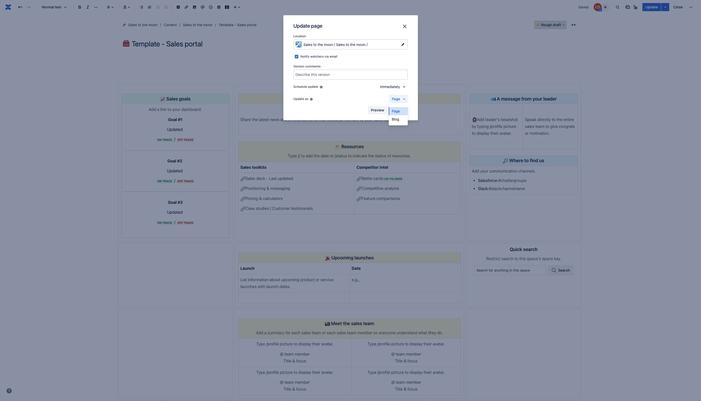 Task type: vqa. For each thing, say whether or not it's contained in the screenshot.
from at the top of the page
yes



Task type: describe. For each thing, give the bounding box(es) containing it.
:dividers: image
[[336, 145, 341, 150]]

Give this page a title text field
[[132, 40, 579, 48]]

competitor intel
[[357, 165, 389, 170]]

mention image
[[200, 4, 206, 10]]

indent tab image
[[163, 4, 169, 10]]

page inside "popup button"
[[392, 97, 401, 101]]

sales left toolkits at the left top of page
[[241, 165, 251, 170]]

:chart_with_upwards_trend: image
[[160, 97, 165, 102]]

notify watchers via email
[[301, 55, 338, 58]]

to left find
[[525, 158, 529, 164]]

Search for anything in this space text field
[[475, 266, 547, 276]]

version comments
[[294, 65, 321, 68]]

leader
[[544, 96, 557, 102]]

sales to the moon / sales to the moon /
[[304, 42, 369, 47]]

a
[[497, 96, 501, 102]]

1 on from the top
[[157, 138, 162, 142]]

goal for goal #3
[[168, 200, 177, 205]]

quick
[[510, 247, 523, 253]]

schedule update
[[294, 85, 319, 89]]

:tada: image
[[326, 256, 331, 261]]

close publish modal image
[[402, 23, 408, 29]]

undo ⌘z image
[[17, 4, 23, 10]]

preview
[[371, 108, 385, 112]]

to up watchers
[[314, 43, 317, 47]]

on for goal #2
[[157, 180, 162, 183]]

the inside main content area, start typing to enter text. 'text field'
[[343, 321, 350, 327]]

search
[[559, 268, 571, 273]]

adjust update settings image
[[663, 4, 669, 10]]

add image, video, or file image
[[192, 4, 198, 10]]

edit page location image
[[400, 41, 406, 48]]

to right email
[[342, 56, 347, 63]]

from
[[522, 96, 532, 102]]

search for quick
[[524, 247, 538, 253]]

meet
[[332, 321, 342, 327]]

saved
[[579, 5, 589, 9]]

Version comments field
[[294, 70, 408, 79]]

page button
[[389, 95, 408, 103]]

0 vertical spatial update button
[[643, 3, 662, 11]]

space's
[[528, 257, 542, 261]]

toolkits
[[252, 165, 267, 170]]

goal #1
[[168, 117, 183, 122]]

schedule
[[294, 85, 307, 89]]

where to find us
[[509, 158, 545, 164]]

sales goals
[[165, 96, 191, 102]]

notify
[[301, 55, 310, 58]]

1 vertical spatial update button
[[390, 106, 408, 114]]

on track / off track for #2
[[157, 179, 194, 183]]

template - sales portal link
[[219, 22, 257, 28]]

update left adjust update settings image
[[646, 5, 659, 9]]

sales up email
[[336, 43, 345, 47]]

via
[[325, 55, 329, 58]]

team
[[364, 321, 375, 327]]

redo ⌘⇧z image
[[25, 4, 32, 10]]

make page fixed-width image
[[571, 22, 577, 28]]

:chart_with_upwards_trend: image
[[160, 97, 165, 102]]

sales
[[352, 321, 363, 327]]

content link
[[164, 22, 177, 28]]

update up blog
[[393, 108, 405, 112]]

schedule your update for a future date. notifications will be sent when the page is updated image
[[320, 85, 324, 89]]

goals
[[179, 96, 191, 102]]

search button
[[549, 266, 574, 276]]

Main content area, start typing to enter text. text field
[[118, 56, 582, 402]]

sales right - at the left
[[237, 23, 246, 27]]

key.
[[555, 257, 562, 261]]

update page
[[294, 23, 323, 29]]

updated for #3
[[167, 210, 184, 215]]

goal for goal #2
[[168, 159, 176, 163]]

close
[[674, 5, 684, 9]]

find
[[531, 158, 539, 164]]

1 off from the top
[[178, 138, 183, 142]]

layouts image
[[224, 4, 230, 10]]

restrict search to this space's space key.
[[487, 257, 562, 261]]

#3
[[178, 200, 183, 205]]

updated for #2
[[167, 169, 184, 173]]

christina overa image
[[595, 3, 603, 11]]

page
[[311, 23, 323, 29]]



Task type: locate. For each thing, give the bounding box(es) containing it.
meet the sales team
[[330, 321, 375, 327]]

1 sales to the moon link from the left
[[128, 22, 158, 28]]

3 on from the top
[[157, 221, 162, 225]]

3 on track / off track from the top
[[157, 220, 194, 225]]

page left toggle update as blog select image
[[392, 97, 401, 101]]

sales right content
[[183, 23, 192, 27]]

welcome to
[[316, 56, 348, 63]]

0 vertical spatial goal
[[168, 117, 177, 122]]

updating as a blog will move your content to the blog section of the selected space image
[[310, 97, 314, 101]]

space
[[543, 257, 554, 261]]

2 off from the top
[[178, 180, 183, 183]]

sales to the moon link down bullet list ⌘⇧8 image
[[128, 22, 158, 28]]

quick search
[[510, 247, 538, 253]]

move this page image
[[122, 23, 126, 27]]

table image
[[216, 4, 222, 10]]

updated down goal #1
[[167, 127, 184, 132]]

1 vertical spatial off
[[178, 180, 183, 183]]

:mag_right: image
[[504, 159, 509, 164], [504, 159, 509, 164]]

close button
[[671, 3, 687, 11]]

immediately
[[381, 85, 401, 89]]

#1
[[178, 117, 183, 122]]

intel
[[380, 165, 389, 170]]

to up welcome to
[[346, 43, 350, 47]]

bold ⌘b image
[[77, 4, 83, 10]]

off down #2
[[178, 180, 183, 183]]

on
[[157, 138, 162, 142], [157, 180, 162, 183], [157, 221, 162, 225]]

comments
[[306, 65, 321, 68]]

2 on from the top
[[157, 180, 162, 183]]

-
[[235, 23, 236, 27]]

page up blog
[[392, 109, 401, 113]]

2 sales to the moon from the left
[[183, 23, 213, 27]]

0 horizontal spatial sales to the moon link
[[128, 22, 158, 28]]

0 vertical spatial on track / off track
[[157, 137, 194, 142]]

off
[[178, 138, 183, 142], [178, 180, 183, 183], [178, 221, 183, 225]]

welcome
[[317, 56, 341, 63]]

upcoming
[[332, 255, 354, 261]]

1 horizontal spatial sales to the moon
[[183, 23, 213, 27]]

sales down location
[[304, 43, 313, 47]]

on track / off track down goal #1
[[157, 137, 194, 142]]

search up space's
[[524, 247, 538, 253]]

sales to the moon link down add image, video, or file
[[183, 22, 213, 28]]

2 vertical spatial on track / off track
[[157, 220, 194, 225]]

on track / off track
[[157, 137, 194, 142], [157, 179, 194, 183], [157, 220, 194, 225]]

search for restrict
[[502, 257, 514, 261]]

update button up blog
[[390, 106, 408, 114]]

1 vertical spatial goal
[[168, 159, 176, 163]]

goal left #1
[[168, 117, 177, 122]]

2 vertical spatial on
[[157, 221, 162, 225]]

moon
[[149, 23, 158, 27], [203, 23, 213, 27], [324, 43, 334, 47], [357, 43, 366, 47]]

italic ⌘i image
[[85, 4, 91, 10]]

confluence image
[[4, 3, 12, 11]]

link image
[[184, 4, 190, 10]]

salesforce:
[[479, 179, 499, 183]]

preview button
[[368, 106, 388, 114]]

up-to-date
[[385, 177, 403, 181]]

1 vertical spatial search
[[502, 257, 514, 261]]

date
[[395, 177, 403, 181]]

on track / off track for #3
[[157, 220, 194, 225]]

sales right move this page image
[[128, 23, 137, 27]]

0 horizontal spatial update button
[[390, 106, 408, 114]]

2 sales to the moon link from the left
[[183, 22, 213, 28]]

1 page from the top
[[392, 97, 401, 101]]

1 vertical spatial on track / off track
[[157, 179, 194, 183]]

version
[[294, 65, 305, 68]]

sales to the moon
[[128, 23, 158, 27], [183, 23, 213, 27]]

bullet list ⌘⇧8 image
[[139, 4, 145, 10]]

2 updated from the top
[[167, 169, 184, 173]]

off down #3
[[178, 221, 183, 225]]

up-
[[385, 177, 390, 181]]

goal left #2
[[168, 159, 176, 163]]

upcoming launches
[[331, 255, 374, 261]]

on track / off track down goal #2
[[157, 179, 194, 183]]

3 off from the top
[[178, 221, 183, 225]]

a message from your leader
[[496, 96, 557, 102]]

us
[[540, 158, 545, 164]]

updated down goal #2
[[167, 169, 184, 173]]

sales right :chart_with_upwards_trend: image
[[167, 96, 178, 102]]

location
[[294, 34, 306, 38]]

0 vertical spatial search
[[524, 247, 538, 253]]

updated down goal #3
[[167, 210, 184, 215]]

1 on track / off track from the top
[[157, 137, 194, 142]]

the
[[142, 23, 148, 27], [197, 23, 203, 27], [318, 43, 323, 47], [351, 43, 356, 47], [343, 321, 350, 327]]

goal #2
[[168, 159, 183, 163]]

action item image
[[175, 4, 182, 10]]

template - sales portal
[[219, 23, 257, 27]]

search up 'search for anything in this space' text field
[[502, 257, 514, 261]]

0 vertical spatial page
[[392, 97, 401, 101]]

:link: image
[[241, 177, 246, 182], [241, 177, 246, 182], [357, 177, 362, 182], [357, 177, 362, 182], [241, 187, 246, 192], [241, 187, 246, 192], [357, 187, 362, 192], [241, 197, 246, 202], [357, 197, 362, 202], [241, 207, 246, 212]]

#2
[[177, 159, 183, 163]]

1 vertical spatial page
[[392, 109, 401, 113]]

:link: image
[[357, 187, 362, 192], [241, 197, 246, 202], [357, 197, 362, 202], [241, 207, 246, 212]]

update button left adjust update settings image
[[643, 3, 662, 11]]

1 horizontal spatial search
[[524, 247, 538, 253]]

:camera_with_flash: image
[[325, 322, 330, 327], [325, 322, 330, 327]]

off down #1
[[178, 138, 183, 142]]

watchers
[[311, 55, 324, 58]]

0 horizontal spatial search
[[502, 257, 514, 261]]

content
[[164, 23, 177, 27]]

goal for goal #1
[[168, 117, 177, 122]]

sales to the moon down bullet list ⌘⇧8 image
[[128, 23, 158, 27]]

off for #3
[[178, 221, 183, 225]]

competitor
[[357, 165, 379, 170]]

on track / off track down goal #3
[[157, 220, 194, 225]]

1 vertical spatial updated
[[167, 169, 184, 173]]

0 vertical spatial updated
[[167, 127, 184, 132]]

launch
[[241, 267, 255, 271]]

update
[[646, 5, 659, 9], [294, 23, 310, 29], [294, 97, 305, 101], [393, 108, 405, 112]]

launches
[[355, 255, 374, 261]]

off for #2
[[178, 180, 183, 183]]

date
[[352, 267, 361, 271]]

confluence image
[[4, 3, 12, 11]]

sales to the moon down add image, video, or file
[[183, 23, 213, 27]]

update button
[[643, 3, 662, 11], [390, 106, 408, 114]]

template
[[219, 23, 234, 27]]

to
[[138, 23, 141, 27], [193, 23, 196, 27], [314, 43, 317, 47], [346, 43, 350, 47], [342, 56, 347, 63], [525, 158, 529, 164], [515, 257, 519, 261]]

to left this
[[515, 257, 519, 261]]

your
[[533, 96, 543, 102]]

sales
[[128, 23, 137, 27], [183, 23, 192, 27], [237, 23, 246, 27], [304, 43, 313, 47], [336, 43, 345, 47], [167, 96, 178, 102], [241, 165, 251, 170]]

to-
[[390, 177, 395, 181]]

0 vertical spatial on
[[157, 138, 162, 142]]

1 vertical spatial on
[[157, 180, 162, 183]]

as
[[305, 97, 309, 101]]

3 updated from the top
[[167, 210, 184, 215]]

update
[[308, 85, 319, 89]]

to right move this page image
[[138, 23, 141, 27]]

sales toolkits
[[241, 165, 267, 170]]

update as
[[294, 97, 309, 101]]

restrict
[[487, 257, 501, 261]]

numbered list ⌘⇧7 image
[[147, 4, 153, 10]]

outdent ⇧tab image
[[155, 4, 161, 10]]

:mega: image
[[491, 97, 496, 102], [491, 97, 496, 102]]

this
[[520, 257, 527, 261]]

emoji image
[[208, 4, 214, 10]]

0 vertical spatial off
[[178, 138, 183, 142]]

sales to the moon link
[[128, 22, 158, 28], [183, 22, 213, 28]]

goal #3
[[168, 200, 183, 205]]

on for goal #3
[[157, 221, 162, 225]]

:tada: image
[[326, 256, 331, 261]]

1 updated from the top
[[167, 127, 184, 132]]

sales to the moon for 1st sales to the moon link from right
[[183, 23, 213, 27]]

:wave: image
[[311, 57, 316, 62], [311, 57, 316, 62]]

search
[[524, 247, 538, 253], [502, 257, 514, 261]]

/
[[334, 42, 336, 46], [367, 42, 368, 46], [174, 137, 176, 142], [174, 179, 176, 183], [174, 220, 176, 225]]

immediately button
[[378, 83, 408, 91]]

1 horizontal spatial sales to the moon link
[[183, 22, 213, 28]]

message
[[502, 96, 521, 102]]

to down add image, video, or file
[[193, 23, 196, 27]]

:dividers: image
[[336, 145, 341, 150]]

1 sales to the moon from the left
[[128, 23, 158, 27]]

update left as
[[294, 97, 305, 101]]

2 on track / off track from the top
[[157, 179, 194, 183]]

2 vertical spatial goal
[[168, 200, 177, 205]]

updated
[[167, 127, 184, 132], [167, 169, 184, 173], [167, 210, 184, 215]]

goal left #3
[[168, 200, 177, 205]]

track
[[163, 138, 172, 142], [184, 138, 194, 142], [163, 180, 172, 183], [184, 180, 194, 183], [163, 221, 172, 225], [184, 221, 194, 225]]

slack:
[[479, 187, 490, 191]]

toggle update as blog select image
[[402, 96, 408, 102]]

where
[[510, 158, 524, 164]]

email
[[330, 55, 338, 58]]

2 vertical spatial off
[[178, 221, 183, 225]]

2 page from the top
[[392, 109, 401, 113]]

portal
[[247, 23, 257, 27]]

0 horizontal spatial sales to the moon
[[128, 23, 158, 27]]

toggle schedule update dialog image
[[402, 84, 408, 90]]

page
[[392, 97, 401, 101], [392, 109, 401, 113]]

update up location
[[294, 23, 310, 29]]

blog
[[392, 117, 400, 122]]

resources
[[341, 144, 364, 150]]

2 vertical spatial updated
[[167, 210, 184, 215]]

sales to the moon for first sales to the moon link from the left
[[128, 23, 158, 27]]

goal
[[168, 117, 177, 122], [168, 159, 176, 163], [168, 200, 177, 205]]

1 horizontal spatial update button
[[643, 3, 662, 11]]



